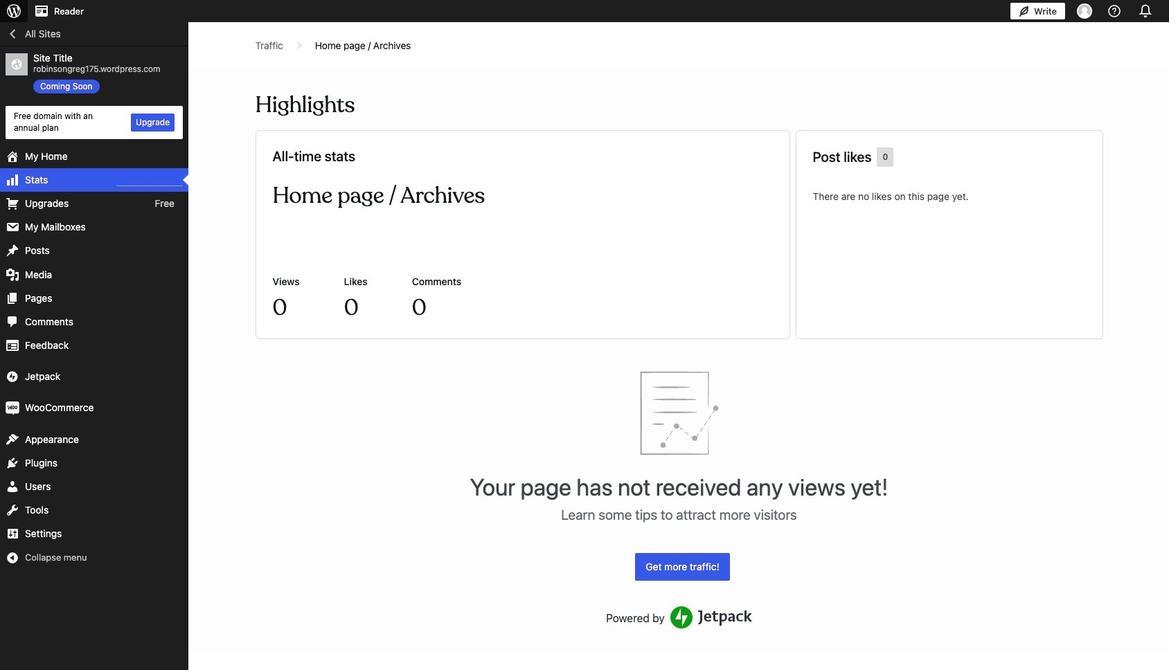 Task type: vqa. For each thing, say whether or not it's contained in the screenshot.
"Cakely is a business theme perfect for bakers or cake makers with a vibrant colour." image
no



Task type: describe. For each thing, give the bounding box(es) containing it.
help image
[[1106, 3, 1123, 19]]

manage your sites image
[[6, 3, 22, 19]]

manage your notifications image
[[1136, 1, 1155, 21]]

my profile image
[[1077, 3, 1092, 19]]

1 img image from the top
[[6, 370, 19, 384]]



Task type: locate. For each thing, give the bounding box(es) containing it.
2 img image from the top
[[6, 401, 19, 415]]

1 vertical spatial img image
[[6, 401, 19, 415]]

highest hourly views 0 image
[[117, 177, 183, 186]]

main content
[[189, 39, 1169, 651]]

0 vertical spatial img image
[[6, 370, 19, 384]]

img image
[[6, 370, 19, 384], [6, 401, 19, 415]]



